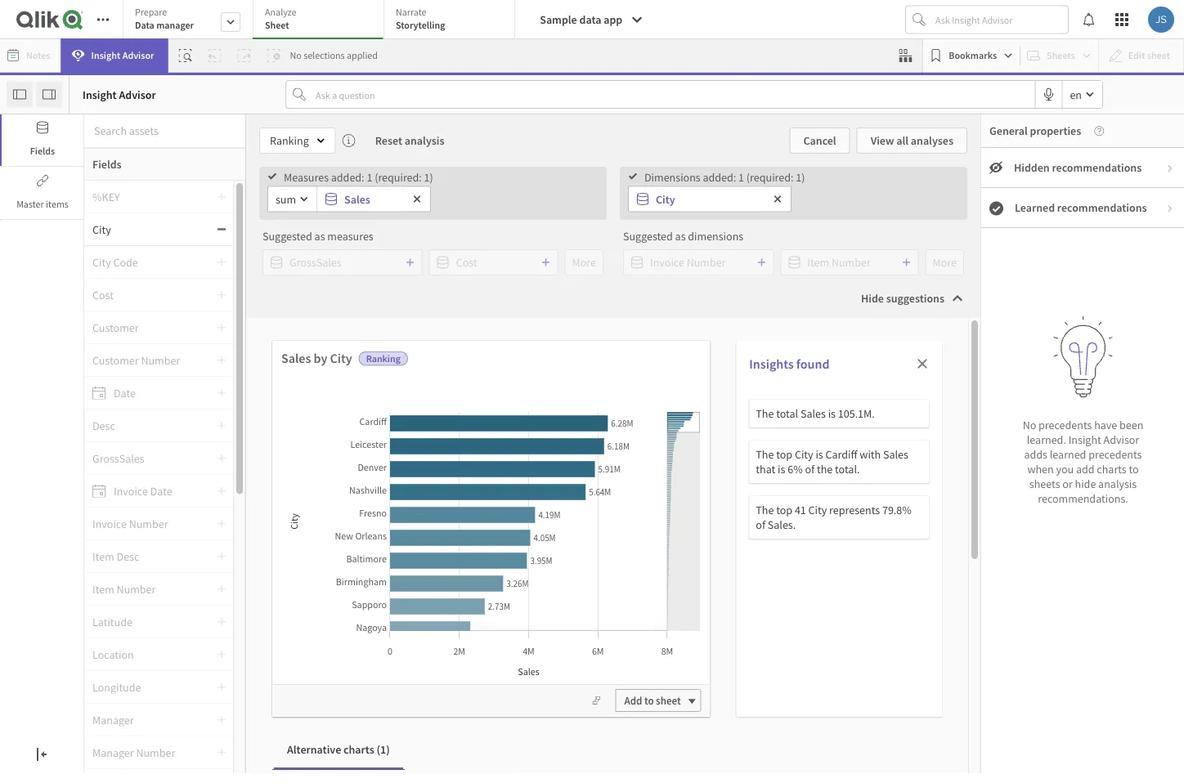 Task type: describe. For each thing, give the bounding box(es) containing it.
hide suggestions button
[[848, 286, 974, 312]]

with inside the top city is cardiff with sales that is 6% of the total.
[[860, 448, 881, 462]]

to start creating visualizations and build your new sheet.
[[727, 486, 880, 547]]

hide
[[1075, 476, 1097, 491]]

measures
[[327, 229, 374, 244]]

advisor inside dropdown button
[[122, 49, 154, 62]]

app
[[604, 12, 623, 27]]

of inside the top city is cardiff with sales that is 6% of the total.
[[805, 462, 815, 477]]

deselect field image
[[412, 194, 422, 204]]

Ask Insight Advisor text field
[[933, 6, 1068, 33]]

prepare data manager
[[135, 6, 194, 31]]

insights inside explore your data directly or let qlik generate insights for you with
[[355, 508, 392, 523]]

. save any insights you discover to this sheet.
[[300, 530, 463, 569]]

find
[[510, 486, 531, 501]]

master
[[16, 198, 44, 211]]

add to sheet
[[625, 694, 681, 708]]

narrate storytelling
[[396, 6, 445, 31]]

insights inside . any found insights can be saved to this sheet.
[[541, 533, 578, 547]]

added: for measures
[[331, 170, 365, 184]]

sum button
[[268, 187, 317, 211]]

is for city
[[816, 448, 824, 462]]

sheet inside button
[[656, 694, 681, 708]]

no for no precedents have been learned. insight advisor adds learned precedents when you add charts to sheets or hide analysis recommendations.
[[1023, 417, 1037, 432]]

analyze sheet
[[265, 6, 297, 31]]

. for data
[[412, 530, 415, 545]]

search image
[[529, 508, 549, 523]]

no for no selections applied
[[290, 49, 302, 62]]

. for question?
[[643, 508, 646, 523]]

add
[[625, 694, 642, 708]]

city inside menu item
[[92, 222, 111, 237]]

city button inside menu item
[[84, 222, 217, 237]]

using
[[649, 486, 675, 501]]

reset analysis
[[375, 133, 445, 148]]

sheet. inside . any found insights can be saved to this sheet.
[[578, 555, 607, 569]]

no selections applied
[[290, 49, 378, 62]]

get
[[570, 265, 596, 289]]

en
[[1070, 87, 1082, 102]]

analysis inside reset analysis button
[[405, 133, 445, 148]]

sales left by
[[281, 350, 311, 367]]

or inside no precedents have been learned. insight advisor adds learned precedents when you add charts to sheets or hide analysis recommendations.
[[1063, 476, 1073, 491]]

general properties
[[990, 124, 1082, 138]]

1) for measures added: 1 (required: 1)
[[424, 170, 433, 184]]

ask
[[549, 509, 565, 523]]

alternative charts (1) button
[[274, 731, 403, 770]]

1 for measures
[[367, 170, 373, 184]]

2 horizontal spatial this
[[743, 265, 774, 289]]

sample data app button
[[530, 7, 654, 33]]

insights left in
[[556, 486, 593, 501]]

general
[[990, 124, 1028, 138]]

have
[[545, 453, 573, 469]]

the for the top city is cardiff with sales that is 6% of the total.
[[756, 448, 774, 462]]

105.1m.
[[838, 407, 875, 421]]

explore for explore your data directly or let qlik generate insights for you with
[[296, 486, 332, 501]]

edit
[[782, 487, 801, 501]]

advisor down insight advisor dropdown button
[[119, 87, 156, 102]]

any
[[442, 530, 460, 545]]

recommendations for learned recommendations
[[1058, 200, 1147, 215]]

narrate
[[396, 6, 427, 18]]

let
[[433, 486, 445, 501]]

data up directly
[[402, 453, 427, 469]]

as for measures
[[315, 229, 325, 244]]

total
[[777, 407, 799, 421]]

sum
[[276, 192, 296, 207]]

1 vertical spatial precedents
[[1089, 447, 1142, 462]]

1 vertical spatial insight advisor
[[83, 87, 156, 102]]

have
[[1095, 417, 1118, 432]]

applied
[[347, 49, 378, 62]]

total.
[[835, 462, 860, 477]]

analyze
[[265, 6, 297, 18]]

generate
[[311, 508, 353, 523]]

manager
[[156, 19, 194, 31]]

dimensions added: 1 (required: 1)
[[645, 170, 805, 184]]

learned.
[[1027, 432, 1067, 447]]

new for create
[[784, 453, 808, 469]]

of inside the top 41 city represents 79.8% of sales.
[[756, 518, 766, 533]]

charts inside button
[[344, 743, 374, 757]]

0 vertical spatial city button
[[629, 187, 765, 211]]

insights found
[[750, 356, 830, 372]]

to inside button
[[645, 694, 654, 708]]

visualizations
[[768, 511, 833, 525]]

to inside . any found insights can be saved to this sheet.
[[644, 533, 654, 547]]

explore the data
[[336, 453, 427, 469]]

insights inside . save any insights you discover to this sheet.
[[300, 555, 337, 569]]

learned recommendations button
[[982, 188, 1185, 228]]

data
[[135, 19, 154, 31]]

the top city is cardiff with sales that is 6% of the total.
[[756, 448, 909, 477]]

data inside explore your data directly or let qlik generate insights for you with
[[358, 486, 380, 501]]

2 vertical spatial insight advisor
[[333, 531, 401, 544]]

ranking button
[[259, 128, 336, 154]]

sales.
[[768, 518, 796, 533]]

choose an option below to get started adding to this sheet...
[[347, 265, 837, 289]]

0 horizontal spatial fields
[[30, 145, 55, 157]]

have a question?
[[545, 453, 640, 469]]

selections tool image
[[899, 49, 912, 62]]

2 master items button from the left
[[2, 168, 83, 219]]

suggestions
[[887, 291, 945, 306]]

your inside to start creating visualizations and build your new sheet.
[[766, 533, 787, 547]]

a
[[576, 453, 582, 469]]

question?
[[585, 453, 640, 469]]

properties
[[1030, 124, 1082, 138]]

recommendations for hidden recommendations
[[1052, 160, 1142, 175]]

build
[[856, 511, 880, 525]]

insights
[[750, 356, 794, 372]]

you inside . save any insights you discover to this sheet.
[[339, 555, 357, 569]]

choose
[[347, 265, 408, 289]]

creating
[[727, 511, 765, 525]]

suggested for suggested as dimensions
[[623, 229, 673, 244]]

to inside . save any insights you discover to this sheet.
[[402, 555, 411, 569]]

en button
[[1063, 81, 1103, 108]]

find new insights in the data using
[[510, 486, 675, 501]]

alternative charts (1)
[[287, 743, 390, 757]]

bookmarks button
[[926, 43, 1017, 69]]

sample data app
[[540, 12, 623, 27]]

1 vertical spatial ranking
[[366, 353, 401, 365]]

top for that
[[777, 448, 793, 462]]

suggested for suggested as measures
[[263, 229, 312, 244]]

learned
[[1050, 447, 1087, 462]]

measures
[[284, 170, 329, 184]]

city inside the top 41 city represents 79.8% of sales.
[[809, 503, 827, 518]]

edit image
[[763, 486, 782, 501]]

1 horizontal spatial found
[[797, 356, 830, 372]]

explore your data directly or let qlik generate insights for you with
[[296, 486, 466, 523]]

sales right total
[[801, 407, 826, 421]]

been
[[1120, 417, 1144, 432]]

insight advisor inside insight advisor dropdown button
[[91, 49, 154, 62]]

hide suggestions
[[861, 291, 945, 306]]

1 horizontal spatial small image
[[1166, 204, 1176, 214]]

to inside to start creating visualizations and build your new sheet.
[[841, 486, 851, 501]]

is for sales
[[828, 407, 836, 421]]

(required: for measures added: 1 (required: 1)
[[375, 170, 422, 184]]

sales inside sales button
[[345, 192, 371, 207]]

hidden
[[1014, 160, 1050, 175]]

when
[[1028, 462, 1054, 476]]

analyses
[[911, 133, 954, 148]]

view all analyses button
[[857, 128, 968, 154]]

insight inside dropdown button
[[91, 49, 120, 62]]

sales inside the top city is cardiff with sales that is 6% of the total.
[[884, 448, 909, 462]]

smart search image
[[179, 49, 192, 62]]

choose an option below to get started adding to this sheet... application
[[0, 0, 1185, 775]]

advisor up be
[[599, 509, 632, 523]]

hidden recommendations
[[1014, 160, 1142, 175]]

the for the top 41 city represents 79.8% of sales.
[[756, 503, 774, 518]]



Task type: vqa. For each thing, say whether or not it's contained in the screenshot.
Apply at the top left of page
no



Task type: locate. For each thing, give the bounding box(es) containing it.
0 horizontal spatial city button
[[84, 222, 217, 237]]

79.8%
[[883, 503, 912, 518]]

charts inside no precedents have been learned. insight advisor adds learned precedents when you add charts to sheets or hide analysis recommendations.
[[1097, 462, 1127, 476]]

1 horizontal spatial added:
[[703, 170, 737, 184]]

added:
[[331, 170, 365, 184], [703, 170, 737, 184]]

1 horizontal spatial or
[[1063, 476, 1073, 491]]

city
[[656, 192, 676, 207], [92, 222, 111, 237], [330, 350, 352, 367], [795, 448, 814, 462], [809, 503, 827, 518]]

3 the from the top
[[756, 503, 774, 518]]

found
[[797, 356, 830, 372], [510, 533, 539, 547]]

0 horizontal spatial 1)
[[424, 170, 433, 184]]

0 vertical spatial insight advisor
[[91, 49, 154, 62]]

sheet. inside . save any insights you discover to this sheet.
[[434, 555, 463, 569]]

is left 6%
[[778, 462, 786, 477]]

tab list
[[123, 0, 518, 41]]

2 horizontal spatial you
[[1057, 462, 1074, 476]]

fields button
[[0, 115, 83, 166], [2, 115, 83, 166], [84, 148, 245, 181]]

your down sales.
[[766, 533, 787, 547]]

1 vertical spatial no
[[1023, 417, 1037, 432]]

Ask a question text field
[[313, 81, 1035, 108]]

no inside no precedents have been learned. insight advisor adds learned precedents when you add charts to sheets or hide analysis recommendations.
[[1023, 417, 1037, 432]]

0 horizontal spatial with
[[430, 508, 452, 523]]

2 as from the left
[[675, 229, 686, 244]]

2 the from the top
[[756, 448, 774, 462]]

is left 105.1m. at the bottom right of page
[[828, 407, 836, 421]]

1) for dimensions added: 1 (required: 1)
[[796, 170, 805, 184]]

the left total
[[756, 407, 774, 421]]

with
[[860, 448, 881, 462], [430, 508, 452, 523]]

sheet. down the top 41 city represents 79.8% of sales.
[[812, 533, 841, 547]]

suggested as dimensions
[[623, 229, 744, 244]]

insight advisor down data
[[91, 49, 154, 62]]

recommendations down hidden recommendations button
[[1058, 200, 1147, 215]]

suggested down sum
[[263, 229, 312, 244]]

. left any
[[643, 508, 646, 523]]

1 vertical spatial top
[[777, 503, 793, 518]]

explore for explore the data
[[336, 453, 378, 469]]

insight advisor button
[[61, 38, 168, 73]]

qlik
[[447, 486, 466, 501]]

0 horizontal spatial 1
[[367, 170, 373, 184]]

use
[[732, 486, 752, 501]]

advisor right learned
[[1104, 432, 1140, 447]]

sheet. down 'any'
[[434, 555, 463, 569]]

sheet
[[265, 19, 289, 31]]

1) down reset analysis button
[[424, 170, 433, 184]]

hide properties image
[[43, 88, 56, 101]]

tab list containing prepare
[[123, 0, 518, 41]]

dimensions
[[688, 229, 744, 244]]

1 horizontal spatial with
[[860, 448, 881, 462]]

ranking right by
[[366, 353, 401, 365]]

advisor up discover
[[367, 531, 401, 544]]

no up adds
[[1023, 417, 1037, 432]]

0 horizontal spatial small image
[[990, 202, 1004, 216]]

explore inside explore your data directly or let qlik generate insights for you with
[[296, 486, 332, 501]]

your up generate
[[334, 486, 356, 501]]

1 vertical spatial charts
[[344, 743, 374, 757]]

analysis right "reset"
[[405, 133, 445, 148]]

view disabled image
[[990, 161, 1003, 174]]

new inside to start creating visualizations and build your new sheet.
[[790, 533, 810, 547]]

1 vertical spatial your
[[766, 533, 787, 547]]

is
[[828, 407, 836, 421], [816, 448, 824, 462], [778, 462, 786, 477]]

as left the measures in the left of the page
[[315, 229, 325, 244]]

0 vertical spatial new
[[784, 453, 808, 469]]

analysis inside no precedents have been learned. insight advisor adds learned precedents when you add charts to sheets or hide analysis recommendations.
[[1099, 476, 1137, 491]]

this down save
[[414, 555, 431, 569]]

0 vertical spatial no
[[290, 49, 302, 62]]

0 horizontal spatial this
[[414, 555, 431, 569]]

this inside . save any insights you discover to this sheet.
[[414, 555, 431, 569]]

2 vertical spatial this
[[414, 555, 431, 569]]

the down edit icon
[[756, 503, 774, 518]]

help image
[[1082, 126, 1105, 136]]

prepare
[[135, 6, 167, 18]]

2 added: from the left
[[703, 170, 737, 184]]

1 vertical spatial city button
[[84, 222, 217, 237]]

1 horizontal spatial this
[[657, 533, 674, 547]]

1 horizontal spatial analysis
[[1099, 476, 1137, 491]]

1 vertical spatial found
[[510, 533, 539, 547]]

small image down small icon
[[1166, 204, 1176, 214]]

1 up sales button
[[367, 170, 373, 184]]

learned
[[1015, 200, 1055, 215]]

0 vertical spatial recommendations
[[1052, 160, 1142, 175]]

view
[[871, 133, 895, 148]]

no left selections
[[290, 49, 302, 62]]

1 horizontal spatial ranking
[[366, 353, 401, 365]]

0 vertical spatial the
[[756, 407, 774, 421]]

add to sheet button
[[616, 690, 701, 713]]

new right that
[[784, 453, 808, 469]]

sales down measures added: 1 (required: 1)
[[345, 192, 371, 207]]

1 top from the top
[[777, 448, 793, 462]]

1 suggested from the left
[[263, 229, 312, 244]]

hide assets image
[[13, 88, 26, 101]]

suggested
[[263, 229, 312, 244], [623, 229, 673, 244]]

advisor down data
[[122, 49, 154, 62]]

the left 'total.'
[[817, 462, 833, 477]]

1 horizontal spatial (required:
[[747, 170, 794, 184]]

the inside the top city is cardiff with sales that is 6% of the total.
[[817, 462, 833, 477]]

analysis right hide
[[1099, 476, 1137, 491]]

0 horizontal spatial or
[[420, 486, 430, 501]]

analytics
[[811, 453, 861, 469]]

suggested up "started"
[[623, 229, 673, 244]]

2 horizontal spatial the
[[817, 462, 833, 477]]

to right add
[[645, 694, 654, 708]]

0 horizontal spatial your
[[334, 486, 356, 501]]

reset
[[375, 133, 403, 148]]

saved
[[614, 533, 642, 547]]

1 horizontal spatial suggested
[[623, 229, 673, 244]]

this down any
[[657, 533, 674, 547]]

(required: up deselect field icon at the top of the page
[[375, 170, 422, 184]]

of
[[805, 462, 815, 477], [756, 518, 766, 533]]

0 horizontal spatial is
[[778, 462, 786, 477]]

reset analysis button
[[362, 128, 458, 154]]

0 vertical spatial your
[[334, 486, 356, 501]]

1 horizontal spatial 1
[[739, 170, 745, 184]]

0 horizontal spatial suggested
[[263, 229, 312, 244]]

insights left for
[[355, 508, 392, 523]]

option
[[437, 265, 491, 289]]

6%
[[788, 462, 803, 477]]

1 horizontal spatial sheet
[[803, 487, 828, 501]]

sales button
[[318, 187, 404, 211]]

new down visualizations
[[790, 533, 810, 547]]

insights down ask
[[541, 533, 578, 547]]

as left dimensions
[[675, 229, 686, 244]]

1 added: from the left
[[331, 170, 365, 184]]

0 vertical spatial analysis
[[405, 133, 445, 148]]

1 horizontal spatial as
[[675, 229, 686, 244]]

or left hide
[[1063, 476, 1073, 491]]

added: right 'dimensions'
[[703, 170, 737, 184]]

sheet. inside to start creating visualizations and build your new sheet.
[[812, 533, 841, 547]]

data left "app"
[[580, 12, 602, 27]]

0 vertical spatial ranking
[[270, 133, 309, 148]]

data left directly
[[358, 486, 380, 501]]

sheet. down can
[[578, 555, 607, 569]]

2 vertical spatial new
[[790, 533, 810, 547]]

advisor
[[122, 49, 154, 62], [119, 87, 156, 102], [1104, 432, 1140, 447], [599, 509, 632, 523], [367, 531, 401, 544]]

41
[[795, 503, 806, 518]]

sheet.
[[812, 533, 841, 547], [434, 555, 463, 569], [578, 555, 607, 569]]

1 vertical spatial .
[[412, 530, 415, 545]]

2 1 from the left
[[739, 170, 745, 184]]

charts left (1)
[[344, 743, 374, 757]]

0 horizontal spatial of
[[756, 518, 766, 533]]

your
[[334, 486, 356, 501], [766, 533, 787, 547]]

2 (required: from the left
[[747, 170, 794, 184]]

suggested as measures
[[263, 229, 374, 244]]

2 top from the top
[[777, 503, 793, 518]]

new for find
[[533, 486, 554, 501]]

to right saved
[[644, 533, 654, 547]]

is left cardiff
[[816, 448, 824, 462]]

advisor inside no precedents have been learned. insight advisor adds learned precedents when you add charts to sheets or hide analysis recommendations.
[[1104, 432, 1140, 447]]

1 (required: from the left
[[375, 170, 422, 184]]

city inside the top city is cardiff with sales that is 6% of the total.
[[795, 448, 814, 462]]

0 horizontal spatial you
[[339, 555, 357, 569]]

sample
[[540, 12, 577, 27]]

1 as from the left
[[315, 229, 325, 244]]

all
[[897, 133, 909, 148]]

.
[[643, 508, 646, 523], [412, 530, 415, 545]]

1 horizontal spatial 1)
[[796, 170, 805, 184]]

the up directly
[[381, 453, 399, 469]]

insight advisor down insight advisor dropdown button
[[83, 87, 156, 102]]

the inside the top 41 city represents 79.8% of sales.
[[756, 503, 774, 518]]

added: up sales button
[[331, 170, 365, 184]]

0 horizontal spatial sheet.
[[434, 555, 463, 569]]

the total sales is 105.1m.
[[756, 407, 875, 421]]

1 1) from the left
[[424, 170, 433, 184]]

0 vertical spatial explore
[[336, 453, 378, 469]]

by
[[314, 350, 328, 367]]

below
[[495, 265, 545, 289]]

an
[[412, 265, 433, 289]]

0 vertical spatial .
[[643, 508, 646, 523]]

0 horizontal spatial the
[[381, 453, 399, 469]]

you right for
[[410, 508, 428, 523]]

create new analytics
[[745, 453, 861, 469]]

top right that
[[777, 448, 793, 462]]

1 horizontal spatial the
[[607, 486, 623, 501]]

added: for dimensions
[[703, 170, 737, 184]]

insights down generate
[[300, 555, 337, 569]]

your inside explore your data directly or let qlik generate insights for you with
[[334, 486, 356, 501]]

that
[[756, 462, 776, 477]]

top left 41
[[777, 503, 793, 518]]

1 horizontal spatial city button
[[629, 187, 765, 211]]

0 horizontal spatial ranking
[[270, 133, 309, 148]]

1 1 from the left
[[367, 170, 373, 184]]

. inside . any found insights can be saved to this sheet.
[[643, 508, 646, 523]]

to inside no precedents have been learned. insight advisor adds learned precedents when you add charts to sheets or hide analysis recommendations.
[[1129, 462, 1139, 476]]

this left sheet...
[[743, 265, 774, 289]]

sheet up 41
[[803, 487, 828, 501]]

new right find
[[533, 486, 554, 501]]

city menu item
[[84, 214, 233, 246]]

1 vertical spatial you
[[410, 508, 428, 523]]

measures added: 1 (required: 1)
[[284, 170, 433, 184]]

sheet. for data
[[434, 555, 463, 569]]

data left using
[[625, 486, 646, 501]]

you left add
[[1057, 462, 1074, 476]]

insight advisor up discover
[[333, 531, 401, 544]]

1 the from the top
[[756, 407, 774, 421]]

0 vertical spatial sheet
[[803, 487, 828, 501]]

to left start
[[841, 486, 851, 501]]

top inside the top city is cardiff with sales that is 6% of the total.
[[777, 448, 793, 462]]

0 horizontal spatial as
[[315, 229, 325, 244]]

you inside no precedents have been learned. insight advisor adds learned precedents when you add charts to sheets or hide analysis recommendations.
[[1057, 462, 1074, 476]]

(required: for dimensions added: 1 (required: 1)
[[747, 170, 794, 184]]

0 vertical spatial you
[[1057, 462, 1074, 476]]

2 horizontal spatial sheet.
[[812, 533, 841, 547]]

any
[[648, 508, 666, 523]]

ranking up measures
[[270, 133, 309, 148]]

0 horizontal spatial .
[[412, 530, 415, 545]]

discover
[[359, 555, 399, 569]]

1 master items button from the left
[[0, 168, 83, 219]]

1 vertical spatial explore
[[296, 486, 332, 501]]

sheet right add
[[656, 694, 681, 708]]

found right insights
[[797, 356, 830, 372]]

1 vertical spatial of
[[756, 518, 766, 533]]

the right in
[[607, 486, 623, 501]]

small image
[[990, 202, 1004, 216], [1166, 204, 1176, 214]]

1 horizontal spatial sheet.
[[578, 555, 607, 569]]

0 horizontal spatial (required:
[[375, 170, 422, 184]]

1 vertical spatial recommendations
[[1058, 200, 1147, 215]]

2 vertical spatial the
[[756, 503, 774, 518]]

deselect field image
[[773, 194, 783, 204]]

cancel
[[804, 133, 837, 148]]

0 vertical spatial found
[[797, 356, 830, 372]]

1 up dimensions
[[739, 170, 745, 184]]

explore up generate
[[296, 486, 332, 501]]

ask insight advisor
[[549, 509, 632, 523]]

1 vertical spatial sheet
[[656, 694, 681, 708]]

you left discover
[[339, 555, 357, 569]]

top for sales.
[[777, 503, 793, 518]]

you inside explore your data directly or let qlik generate insights for you with
[[410, 508, 428, 523]]

precedents up learned
[[1039, 417, 1092, 432]]

john smith image
[[1149, 7, 1175, 33]]

1 horizontal spatial explore
[[336, 453, 378, 469]]

sheet
[[803, 487, 828, 501], [656, 694, 681, 708]]

fields down search assets text field
[[92, 157, 122, 172]]

view all analyses
[[871, 133, 954, 148]]

. inside . save any insights you discover to this sheet.
[[412, 530, 415, 545]]

or left let
[[420, 486, 430, 501]]

no
[[290, 49, 302, 62], [1023, 417, 1037, 432]]

ranking inside popup button
[[270, 133, 309, 148]]

1 horizontal spatial .
[[643, 508, 646, 523]]

you
[[1057, 462, 1074, 476], [410, 508, 428, 523], [339, 555, 357, 569]]

analysis
[[405, 133, 445, 148], [1099, 476, 1137, 491]]

fields
[[30, 145, 55, 157], [92, 157, 122, 172]]

precedents down the have
[[1089, 447, 1142, 462]]

add
[[1077, 462, 1095, 476]]

sheet. for analytics
[[812, 533, 841, 547]]

0 horizontal spatial explore
[[296, 486, 332, 501]]

0 horizontal spatial added:
[[331, 170, 365, 184]]

0 horizontal spatial found
[[510, 533, 539, 547]]

2 horizontal spatial is
[[828, 407, 836, 421]]

sheet...
[[778, 265, 837, 289]]

charts right add
[[1097, 462, 1127, 476]]

1 vertical spatial this
[[657, 533, 674, 547]]

save
[[417, 530, 440, 545]]

fields up master items
[[30, 145, 55, 157]]

1) down cancel
[[796, 170, 805, 184]]

storytelling
[[396, 19, 445, 31]]

be
[[600, 533, 612, 547]]

city button
[[629, 187, 765, 211], [84, 222, 217, 237]]

for
[[395, 508, 408, 523]]

of right 6%
[[805, 462, 815, 477]]

0 horizontal spatial analysis
[[405, 133, 445, 148]]

data inside button
[[580, 12, 602, 27]]

2 vertical spatial you
[[339, 555, 357, 569]]

0 horizontal spatial charts
[[344, 743, 374, 757]]

0 vertical spatial precedents
[[1039, 417, 1092, 432]]

to down been
[[1129, 462, 1139, 476]]

create
[[745, 453, 782, 469]]

2 1) from the left
[[796, 170, 805, 184]]

1 horizontal spatial no
[[1023, 417, 1037, 432]]

1 horizontal spatial charts
[[1097, 462, 1127, 476]]

sheets
[[1030, 476, 1061, 491]]

1 vertical spatial with
[[430, 508, 452, 523]]

tab list inside choose an option below to get started adding to this sheet... application
[[123, 0, 518, 41]]

1 horizontal spatial of
[[805, 462, 815, 477]]

charts
[[1097, 462, 1127, 476], [344, 743, 374, 757]]

(required: up deselect field image
[[747, 170, 794, 184]]

top inside the top 41 city represents 79.8% of sales.
[[777, 503, 793, 518]]

small image
[[1166, 164, 1176, 174]]

no precedents have been learned. insight advisor adds learned precedents when you add charts to sheets or hide analysis recommendations.
[[1023, 417, 1144, 506]]

with right cardiff
[[860, 448, 881, 462]]

1 horizontal spatial is
[[816, 448, 824, 462]]

with inside explore your data directly or let qlik generate insights for you with
[[430, 508, 452, 523]]

1 horizontal spatial you
[[410, 508, 428, 523]]

edit sheet
[[782, 487, 828, 501]]

of left sales.
[[756, 518, 766, 533]]

the inside the top city is cardiff with sales that is 6% of the total.
[[756, 448, 774, 462]]

0 vertical spatial charts
[[1097, 462, 1127, 476]]

as
[[315, 229, 325, 244], [675, 229, 686, 244]]

found down search image
[[510, 533, 539, 547]]

insight inside no precedents have been learned. insight advisor adds learned precedents when you add charts to sheets or hide analysis recommendations.
[[1069, 432, 1102, 447]]

1 vertical spatial analysis
[[1099, 476, 1137, 491]]

to left get
[[549, 265, 566, 289]]

the left 6%
[[756, 448, 774, 462]]

Search assets text field
[[84, 116, 245, 146]]

insights
[[556, 486, 593, 501], [355, 508, 392, 523], [541, 533, 578, 547], [300, 555, 337, 569]]

or inside explore your data directly or let qlik generate insights for you with
[[420, 486, 430, 501]]

this inside . any found insights can be saved to this sheet.
[[657, 533, 674, 547]]

explore up explore your data directly or let qlik generate insights for you with
[[336, 453, 378, 469]]

0 horizontal spatial sheet
[[656, 694, 681, 708]]

selections
[[304, 49, 345, 62]]

1 horizontal spatial fields
[[92, 157, 122, 172]]

1 for dimensions
[[739, 170, 745, 184]]

0 horizontal spatial no
[[290, 49, 302, 62]]

small image left learned
[[990, 202, 1004, 216]]

1)
[[424, 170, 433, 184], [796, 170, 805, 184]]

recommendations down help icon
[[1052, 160, 1142, 175]]

0 vertical spatial this
[[743, 265, 774, 289]]

0 vertical spatial with
[[860, 448, 881, 462]]

can
[[580, 533, 598, 547]]

1 horizontal spatial your
[[766, 533, 787, 547]]

the for the total sales is 105.1m.
[[756, 407, 774, 421]]

1 vertical spatial new
[[533, 486, 554, 501]]

. left save
[[412, 530, 415, 545]]

sales right 'total.'
[[884, 448, 909, 462]]

master items
[[16, 198, 69, 211]]

to right discover
[[402, 555, 411, 569]]

with down let
[[430, 508, 452, 523]]

directly
[[382, 486, 418, 501]]

(required:
[[375, 170, 422, 184], [747, 170, 794, 184]]

to right adding
[[722, 265, 739, 289]]

as for dimensions
[[675, 229, 686, 244]]

2 suggested from the left
[[623, 229, 673, 244]]

found inside . any found insights can be saved to this sheet.
[[510, 533, 539, 547]]

0 vertical spatial top
[[777, 448, 793, 462]]



